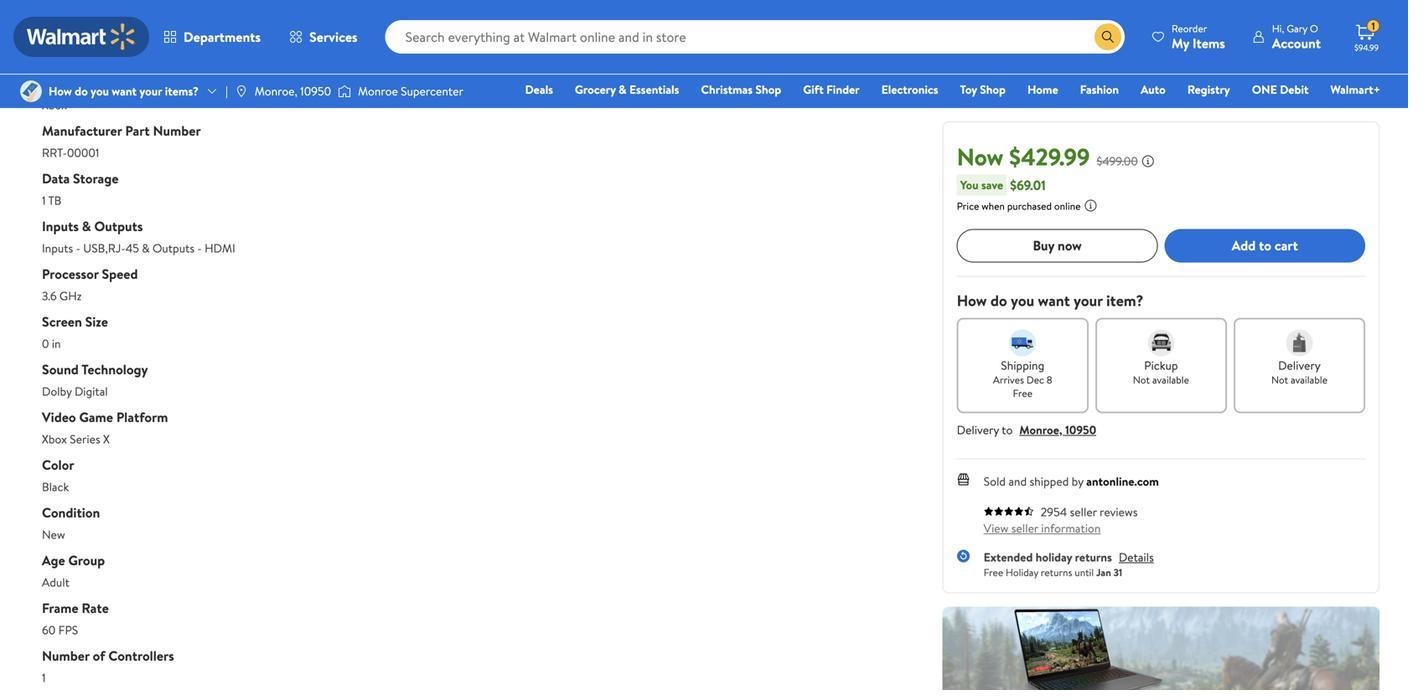 Task type: locate. For each thing, give the bounding box(es) containing it.
1 vertical spatial how
[[957, 290, 987, 311]]

one debit link
[[1245, 80, 1316, 99]]

seller down 4.2532 stars out of 5, based on 2954 seller reviews 'element'
[[1012, 520, 1039, 537]]

2 inputs from the top
[[42, 240, 73, 257]]

1 horizontal spatial want
[[1038, 290, 1070, 311]]

2 not from the left
[[1272, 373, 1289, 387]]

& right the 45
[[142, 240, 150, 257]]

 image
[[20, 80, 42, 102], [338, 83, 351, 100]]

to inside button
[[1259, 236, 1272, 255]]

1 vertical spatial outputs
[[153, 240, 195, 257]]

2954 seller reviews
[[1041, 504, 1138, 520]]

& up the 'usb,rj-'
[[82, 217, 91, 236]]

2 shop from the left
[[980, 81, 1006, 98]]

free
[[1013, 386, 1033, 401], [984, 566, 1003, 580]]

holiday
[[1006, 566, 1039, 580]]

1 horizontal spatial monroe,
[[1020, 422, 1063, 438]]

shop right the toy
[[980, 81, 1006, 98]]

0 horizontal spatial seller
[[1012, 520, 1039, 537]]

not inside the delivery not available
[[1272, 373, 1289, 387]]

now
[[1058, 236, 1082, 255]]

0 vertical spatial how
[[49, 83, 72, 99]]

search icon image
[[1101, 30, 1115, 44]]

one
[[1252, 81, 1277, 98]]

0 horizontal spatial shop
[[756, 81, 782, 98]]

60
[[42, 622, 56, 639]]

want
[[112, 83, 137, 99], [1038, 290, 1070, 311]]

inputs down tb
[[42, 217, 79, 236]]

to left cart at the top right
[[1259, 236, 1272, 255]]

0 vertical spatial inputs
[[42, 217, 79, 236]]

monroe, down dec
[[1020, 422, 1063, 438]]

0 vertical spatial speed
[[184, 49, 216, 65]]

series
[[70, 49, 100, 65], [70, 431, 100, 448]]

1 horizontal spatial your
[[1074, 290, 1103, 311]]

do up shipping
[[991, 290, 1007, 311]]

1 horizontal spatial  image
[[338, 83, 351, 100]]

1 vertical spatial free
[[984, 566, 1003, 580]]

1 vertical spatial &
[[82, 217, 91, 236]]

intent image for pickup image
[[1148, 330, 1175, 357]]

3.6
[[42, 288, 57, 304]]

0 vertical spatial number
[[153, 122, 201, 140]]

you up intent image for shipping
[[1011, 290, 1035, 311]]

gift
[[803, 81, 824, 98]]

0 horizontal spatial delivery
[[957, 422, 999, 438]]

fashion link
[[1073, 80, 1127, 99]]

1 vertical spatial you
[[1011, 290, 1035, 311]]

1 horizontal spatial returns
[[1075, 549, 1112, 566]]

outputs right the 45
[[153, 240, 195, 257]]

sold and shipped by antonline.com
[[984, 473, 1159, 490]]

xbox right cable,
[[285, 49, 310, 65]]

learn more about strikethrough prices image
[[1142, 154, 1155, 168]]

details button
[[1119, 549, 1154, 566]]

1 horizontal spatial number
[[153, 122, 201, 140]]

monroe, 10950
[[255, 83, 331, 99]]

walmart+
[[1331, 81, 1381, 98]]

8
[[1047, 373, 1053, 387]]

you right the brand at the top left
[[91, 83, 109, 99]]

intent image for shipping image
[[1010, 330, 1036, 357]]

intent image for delivery image
[[1286, 330, 1313, 357]]

buy now button
[[957, 229, 1158, 263]]

0 vertical spatial x
[[103, 49, 110, 65]]

do
[[75, 83, 88, 99], [991, 290, 1007, 311]]

xbox down the brand at the top left
[[42, 97, 67, 113]]

1 horizontal spatial to
[[1259, 236, 1272, 255]]

0 horizontal spatial you
[[91, 83, 109, 99]]

available for pickup
[[1153, 373, 1189, 387]]

0 horizontal spatial do
[[75, 83, 88, 99]]

delivery down intent image for delivery
[[1279, 357, 1321, 374]]

shop right christmas
[[756, 81, 782, 98]]

save
[[982, 177, 1004, 193]]

monroe, down cable,
[[255, 83, 298, 99]]

included
[[113, 26, 164, 44]]

0 vertical spatial want
[[112, 83, 137, 99]]

 image
[[235, 85, 248, 98]]

0 vertical spatial you
[[91, 83, 109, 99]]

delivery for not
[[1279, 357, 1321, 374]]

want down buy now button
[[1038, 290, 1070, 311]]

2 available from the left
[[1291, 373, 1328, 387]]

delivery not available
[[1272, 357, 1328, 387]]

returns left until
[[1041, 566, 1073, 580]]

0 vertical spatial to
[[1259, 236, 1272, 255]]

number down fps
[[42, 647, 90, 666]]

hdmi
[[218, 49, 249, 65], [205, 240, 235, 257]]

1 not from the left
[[1133, 373, 1150, 387]]

do for how do you want your item?
[[991, 290, 1007, 311]]

to down the arrives
[[1002, 422, 1013, 438]]

available for delivery
[[1291, 373, 1328, 387]]

0 horizontal spatial 10950
[[300, 83, 331, 99]]

1 horizontal spatial do
[[991, 290, 1007, 311]]

seller right the 2954
[[1070, 504, 1097, 520]]

jan
[[1097, 566, 1111, 580]]

shipping
[[1001, 357, 1045, 374]]

0 vertical spatial delivery
[[1279, 357, 1321, 374]]

0 vertical spatial free
[[1013, 386, 1033, 401]]

speed down departments
[[184, 49, 216, 65]]

christmas shop link
[[694, 80, 789, 99]]

1 up $94.99
[[1372, 19, 1375, 33]]

how for how do you want your items?
[[49, 83, 72, 99]]

online
[[1054, 199, 1081, 213]]

data
[[42, 169, 70, 188]]

0 vertical spatial hdmi
[[218, 49, 249, 65]]

available
[[1153, 373, 1189, 387], [1291, 373, 1328, 387]]

your for item?
[[1074, 290, 1103, 311]]

cart
[[1275, 236, 1298, 255]]

o
[[1310, 21, 1319, 36]]

1 vertical spatial x
[[103, 431, 110, 448]]

one debit
[[1252, 81, 1309, 98]]

1 vertical spatial series
[[70, 431, 100, 448]]

1 horizontal spatial &
[[142, 240, 150, 257]]

0 vertical spatial do
[[75, 83, 88, 99]]

0 horizontal spatial available
[[1153, 373, 1189, 387]]

shop
[[756, 81, 782, 98], [980, 81, 1006, 98]]

1 vertical spatial speed
[[102, 265, 138, 283]]

10950 down wireless
[[300, 83, 331, 99]]

1 shop from the left
[[756, 81, 782, 98]]

1 horizontal spatial you
[[1011, 290, 1035, 311]]

1 vertical spatial delivery
[[957, 422, 999, 438]]

free down shipping
[[1013, 386, 1033, 401]]

high
[[157, 49, 182, 65]]

you
[[960, 177, 979, 193]]

$69.01
[[1010, 176, 1046, 194]]

1 horizontal spatial available
[[1291, 373, 1328, 387]]

0 horizontal spatial -
[[76, 240, 80, 257]]

returns left 31
[[1075, 549, 1112, 566]]

0 horizontal spatial  image
[[20, 80, 42, 102]]

not down intent image for pickup
[[1133, 373, 1150, 387]]

controllers
[[108, 647, 174, 666]]

1 left tb
[[42, 192, 46, 209]]

part
[[125, 122, 150, 140]]

0 horizontal spatial not
[[1133, 373, 1150, 387]]

your left item?
[[1074, 290, 1103, 311]]

to
[[1259, 236, 1272, 255], [1002, 422, 1013, 438]]

0 horizontal spatial to
[[1002, 422, 1013, 438]]

view seller information
[[984, 520, 1101, 537]]

1 horizontal spatial not
[[1272, 373, 1289, 387]]

do for how do you want your items?
[[75, 83, 88, 99]]

age
[[42, 552, 65, 570]]

shop for christmas shop
[[756, 81, 782, 98]]

2 horizontal spatial &
[[619, 81, 627, 98]]

buy now
[[1033, 236, 1082, 255]]

 image for how do you want your items?
[[20, 80, 42, 102]]

returns
[[1075, 549, 1112, 566], [1041, 566, 1073, 580]]

delivery inside the delivery not available
[[1279, 357, 1321, 374]]

of
[[93, 647, 105, 666]]

inputs up processor
[[42, 240, 73, 257]]

available inside pickup not available
[[1153, 373, 1189, 387]]

monroe, 10950 button
[[1020, 422, 1097, 438]]

dolby
[[42, 384, 72, 400]]

31
[[1114, 566, 1123, 580]]

finder
[[827, 81, 860, 98]]

available down intent image for pickup
[[1153, 373, 1189, 387]]

- left the 'usb,rj-'
[[76, 240, 80, 257]]

not inside pickup not available
[[1133, 373, 1150, 387]]

1 vertical spatial monroe,
[[1020, 422, 1063, 438]]

1 vertical spatial number
[[42, 647, 90, 666]]

free inside extended holiday returns details free holiday returns until jan 31
[[984, 566, 1003, 580]]

series down accessories
[[70, 49, 100, 65]]

want for items?
[[112, 83, 137, 99]]

free left holiday
[[984, 566, 1003, 580]]

want down the "console,"
[[112, 83, 137, 99]]

1 available from the left
[[1153, 373, 1189, 387]]

 image up manufacturer
[[20, 80, 42, 102]]

1 vertical spatial to
[[1002, 422, 1013, 438]]

0 horizontal spatial how
[[49, 83, 72, 99]]

number right part
[[153, 122, 201, 140]]

0
[[42, 336, 49, 352]]

not down intent image for delivery
[[1272, 373, 1289, 387]]

auto
[[1141, 81, 1166, 98]]

0 vertical spatial series
[[70, 49, 100, 65]]

0 horizontal spatial monroe,
[[255, 83, 298, 99]]

x left the "console,"
[[103, 49, 110, 65]]

series down game
[[70, 431, 100, 448]]

1 horizontal spatial 10950
[[1065, 422, 1097, 438]]

shop for toy shop
[[980, 81, 1006, 98]]

available inside the delivery not available
[[1291, 373, 1328, 387]]

supercenter
[[401, 83, 464, 99]]

0 horizontal spatial your
[[139, 83, 162, 99]]

1 horizontal spatial -
[[197, 240, 202, 257]]

0 vertical spatial &
[[619, 81, 627, 98]]

departments button
[[149, 17, 275, 57]]

 image left monroe
[[338, 83, 351, 100]]

45
[[126, 240, 139, 257]]

10950 up by
[[1065, 422, 1097, 438]]

to for add
[[1259, 236, 1272, 255]]

electronics
[[882, 81, 939, 98]]

now
[[957, 140, 1004, 173]]

how do you want your items?
[[49, 83, 199, 99]]

0 vertical spatial outputs
[[94, 217, 143, 236]]

deals
[[525, 81, 553, 98]]

1 down the "60"
[[42, 670, 46, 687]]

technology
[[81, 360, 148, 379]]

color
[[42, 456, 74, 475]]

free inside shipping arrives dec 8 free
[[1013, 386, 1033, 401]]

x down game
[[103, 431, 110, 448]]

free for extended
[[984, 566, 1003, 580]]

1 vertical spatial want
[[1038, 290, 1070, 311]]

outputs up the 45
[[94, 217, 143, 236]]

rate
[[82, 599, 109, 618]]

not for delivery
[[1272, 373, 1289, 387]]

purchased
[[1007, 199, 1052, 213]]

your left "items?"
[[139, 83, 162, 99]]

1 vertical spatial do
[[991, 290, 1007, 311]]

not
[[1133, 373, 1150, 387], [1272, 373, 1289, 387]]

toy
[[960, 81, 977, 98]]

00001
[[67, 145, 99, 161]]

fps
[[58, 622, 78, 639]]

1 horizontal spatial how
[[957, 290, 987, 311]]

processor
[[42, 265, 99, 283]]

speed down the 45
[[102, 265, 138, 283]]

- right the 45
[[197, 240, 202, 257]]

do up manufacturer
[[75, 83, 88, 99]]

$429.99
[[1009, 140, 1090, 173]]

0 horizontal spatial want
[[112, 83, 137, 99]]

|
[[226, 83, 228, 99]]

1 horizontal spatial shop
[[980, 81, 1006, 98]]

1 horizontal spatial seller
[[1070, 504, 1097, 520]]

0 vertical spatial your
[[139, 83, 162, 99]]

1 horizontal spatial free
[[1013, 386, 1033, 401]]

you
[[91, 83, 109, 99], [1011, 290, 1035, 311]]

delivery for to
[[957, 422, 999, 438]]

1 vertical spatial your
[[1074, 290, 1103, 311]]

0 horizontal spatial number
[[42, 647, 90, 666]]

delivery up "sold"
[[957, 422, 999, 438]]

Walmart Site-Wide search field
[[385, 20, 1125, 54]]

0 horizontal spatial &
[[82, 217, 91, 236]]

1 vertical spatial inputs
[[42, 240, 73, 257]]

xbox up the brand at the top left
[[42, 49, 67, 65]]

delivery to monroe, 10950
[[957, 422, 1097, 438]]

1 horizontal spatial outputs
[[153, 240, 195, 257]]

& right grocery
[[619, 81, 627, 98]]

-
[[76, 240, 80, 257], [197, 240, 202, 257]]

available down intent image for delivery
[[1291, 373, 1328, 387]]

video
[[42, 408, 76, 427]]

sold
[[984, 473, 1006, 490]]

$499.00
[[1097, 153, 1138, 169]]

0 horizontal spatial free
[[984, 566, 1003, 580]]

1 horizontal spatial delivery
[[1279, 357, 1321, 374]]



Task type: describe. For each thing, give the bounding box(es) containing it.
free for shipping
[[1013, 386, 1033, 401]]

reorder my items
[[1172, 21, 1225, 52]]

grocery & essentials link
[[568, 80, 687, 99]]

fashion
[[1080, 81, 1119, 98]]

departments
[[184, 28, 261, 46]]

2 - from the left
[[197, 240, 202, 257]]

and
[[1009, 473, 1027, 490]]

want for item?
[[1038, 290, 1070, 311]]

to for delivery
[[1002, 422, 1013, 438]]

frame
[[42, 599, 78, 618]]

shipping arrives dec 8 free
[[993, 357, 1053, 401]]

1 series from the top
[[70, 49, 100, 65]]

hi,
[[1272, 21, 1285, 36]]

christmas shop
[[701, 81, 782, 98]]

price
[[957, 199, 979, 213]]

monroe
[[358, 83, 398, 99]]

2 vertical spatial 1
[[42, 670, 46, 687]]

christmas
[[701, 81, 753, 98]]

& inside "link"
[[619, 81, 627, 98]]

0 vertical spatial 10950
[[300, 83, 331, 99]]

pickup not available
[[1133, 357, 1189, 387]]

1 x from the top
[[103, 49, 110, 65]]

gift finder
[[803, 81, 860, 98]]

accessories
[[42, 26, 110, 44]]

grocery & essentials
[[575, 81, 679, 98]]

buy
[[1033, 236, 1055, 255]]

registry link
[[1180, 80, 1238, 99]]

your for items?
[[139, 83, 162, 99]]

toy shop link
[[953, 80, 1013, 99]]

until
[[1075, 566, 1094, 580]]

xbox down video
[[42, 431, 67, 448]]

you for how do you want your item?
[[1011, 290, 1035, 311]]

screen
[[42, 313, 82, 331]]

2 x from the top
[[103, 431, 110, 448]]

view
[[984, 520, 1009, 537]]

information
[[1041, 520, 1101, 537]]

4.2532 stars out of 5, based on 2954 seller reviews element
[[984, 507, 1034, 517]]

$94.99
[[1355, 42, 1379, 53]]

add to cart
[[1232, 236, 1298, 255]]

view seller information link
[[984, 520, 1101, 537]]

digital
[[75, 384, 108, 400]]

seller for 2954
[[1070, 504, 1097, 520]]

electronics link
[[874, 80, 946, 99]]

dec
[[1027, 373, 1044, 387]]

home link
[[1020, 80, 1066, 99]]

registry
[[1188, 81, 1230, 98]]

deals link
[[518, 80, 561, 99]]

2 vertical spatial &
[[142, 240, 150, 257]]

1 vertical spatial 10950
[[1065, 422, 1097, 438]]

tb
[[48, 192, 62, 209]]

1 vertical spatial hdmi
[[205, 240, 235, 257]]

size
[[85, 313, 108, 331]]

by
[[1072, 473, 1084, 490]]

1 horizontal spatial speed
[[184, 49, 216, 65]]

1 inputs from the top
[[42, 217, 79, 236]]

0 horizontal spatial returns
[[1041, 566, 1073, 580]]

how do you want your item?
[[957, 290, 1144, 311]]

home
[[1028, 81, 1059, 98]]

sound
[[42, 360, 79, 379]]

my
[[1172, 34, 1190, 52]]

hi, gary o account
[[1272, 21, 1321, 52]]

2954
[[1041, 504, 1067, 520]]

ghz
[[59, 288, 82, 304]]

1 vertical spatial 1
[[42, 192, 46, 209]]

details
[[1119, 549, 1154, 566]]

group
[[68, 552, 105, 570]]

account
[[1272, 34, 1321, 52]]

toy shop
[[960, 81, 1006, 98]]

add
[[1232, 236, 1256, 255]]

grocery
[[575, 81, 616, 98]]

services
[[309, 28, 358, 46]]

black
[[42, 479, 69, 495]]

wireless
[[312, 49, 354, 65]]

1 - from the left
[[76, 240, 80, 257]]

platform
[[116, 408, 168, 427]]

now $429.99
[[957, 140, 1090, 173]]

adult
[[42, 575, 69, 591]]

not for pickup
[[1133, 373, 1150, 387]]

gift finder link
[[796, 80, 867, 99]]

you for how do you want your items?
[[91, 83, 109, 99]]

walmart image
[[27, 23, 136, 50]]

2 series from the top
[[70, 431, 100, 448]]

0 horizontal spatial speed
[[102, 265, 138, 283]]

Search search field
[[385, 20, 1125, 54]]

 image for monroe supercenter
[[338, 83, 351, 100]]

how for how do you want your item?
[[957, 290, 987, 311]]

item?
[[1107, 290, 1144, 311]]

monroe supercenter
[[358, 83, 464, 99]]

controller
[[357, 49, 410, 65]]

legal information image
[[1084, 199, 1098, 212]]

seller for view
[[1012, 520, 1039, 537]]

0 horizontal spatial outputs
[[94, 217, 143, 236]]

reorder
[[1172, 21, 1207, 36]]

cable,
[[252, 49, 282, 65]]

debit
[[1280, 81, 1309, 98]]

0 vertical spatial 1
[[1372, 19, 1375, 33]]

add to cart button
[[1165, 229, 1366, 263]]

0 vertical spatial monroe,
[[255, 83, 298, 99]]

storage
[[73, 169, 119, 188]]

arrives
[[993, 373, 1024, 387]]

usb,rj-
[[83, 240, 126, 257]]

condition
[[42, 504, 100, 522]]

items?
[[165, 83, 199, 99]]



Task type: vqa. For each thing, say whether or not it's contained in the screenshot.


